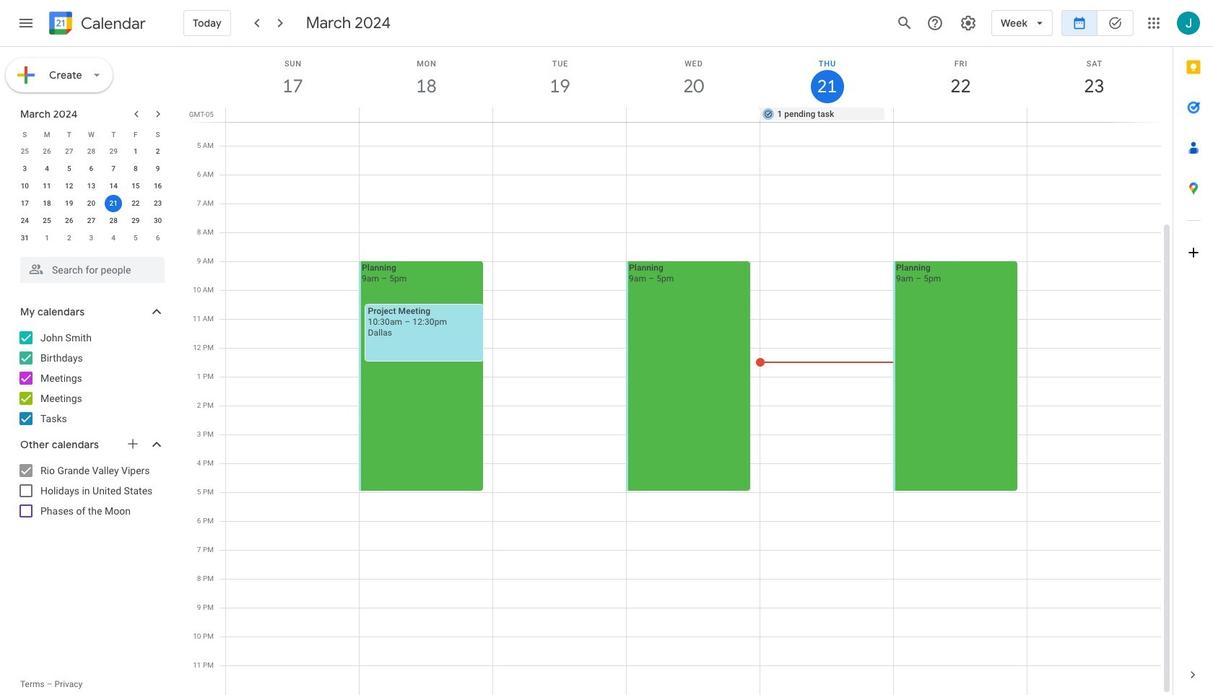 Task type: describe. For each thing, give the bounding box(es) containing it.
22 element
[[127, 195, 144, 212]]

other calendars list
[[3, 459, 179, 523]]

10 element
[[16, 178, 33, 195]]

add other calendars image
[[126, 437, 140, 451]]

28 element
[[105, 212, 122, 230]]

5 element
[[60, 160, 78, 178]]

15 element
[[127, 178, 144, 195]]

settings menu image
[[960, 14, 977, 32]]

2 element
[[149, 143, 167, 160]]

7 element
[[105, 160, 122, 178]]

april 4 element
[[105, 230, 122, 247]]

17 element
[[16, 195, 33, 212]]

13 element
[[83, 178, 100, 195]]

my calendars list
[[3, 327, 179, 431]]

heading inside calendar 'element'
[[78, 15, 146, 32]]

february 27 element
[[60, 143, 78, 160]]

12 element
[[60, 178, 78, 195]]

16 element
[[149, 178, 167, 195]]

3 element
[[16, 160, 33, 178]]

4 element
[[38, 160, 56, 178]]

february 25 element
[[16, 143, 33, 160]]

cell inside "march 2024" grid
[[102, 195, 125, 212]]

11 element
[[38, 178, 56, 195]]

april 5 element
[[127, 230, 144, 247]]

26 element
[[60, 212, 78, 230]]

april 6 element
[[149, 230, 167, 247]]

14 element
[[105, 178, 122, 195]]

february 28 element
[[83, 143, 100, 160]]



Task type: locate. For each thing, give the bounding box(es) containing it.
calendar element
[[46, 9, 146, 40]]

1 element
[[127, 143, 144, 160]]

21, today element
[[105, 195, 122, 212]]

february 26 element
[[38, 143, 56, 160]]

april 3 element
[[83, 230, 100, 247]]

Search for people text field
[[29, 257, 156, 283]]

18 element
[[38, 195, 56, 212]]

None search field
[[0, 251, 179, 283]]

row
[[220, 1, 1162, 696], [220, 108, 1173, 122], [14, 126, 169, 143], [14, 143, 169, 160], [14, 160, 169, 178], [14, 178, 169, 195], [14, 195, 169, 212], [14, 212, 169, 230], [14, 230, 169, 247]]

row group
[[14, 143, 169, 247]]

9 element
[[149, 160, 167, 178]]

april 2 element
[[60, 230, 78, 247]]

24 element
[[16, 212, 33, 230]]

cell
[[226, 1, 360, 696], [359, 1, 493, 696], [493, 1, 627, 696], [626, 1, 761, 696], [761, 1, 894, 696], [894, 1, 1028, 696], [1028, 1, 1162, 696], [226, 108, 360, 122], [360, 108, 493, 122], [493, 108, 627, 122], [627, 108, 760, 122], [894, 108, 1027, 122], [1027, 108, 1161, 122], [102, 195, 125, 212]]

6 element
[[83, 160, 100, 178]]

29 element
[[127, 212, 144, 230]]

25 element
[[38, 212, 56, 230]]

31 element
[[16, 230, 33, 247]]

march 2024 grid
[[14, 126, 169, 247]]

23 element
[[149, 195, 167, 212]]

8 element
[[127, 160, 144, 178]]

heading
[[78, 15, 146, 32]]

main drawer image
[[17, 14, 35, 32]]

19 element
[[60, 195, 78, 212]]

30 element
[[149, 212, 167, 230]]

april 1 element
[[38, 230, 56, 247]]

tab list
[[1174, 47, 1214, 655]]

february 29 element
[[105, 143, 122, 160]]

grid
[[185, 1, 1173, 696]]

27 element
[[83, 212, 100, 230]]

20 element
[[83, 195, 100, 212]]



Task type: vqa. For each thing, say whether or not it's contained in the screenshot.
Today button
no



